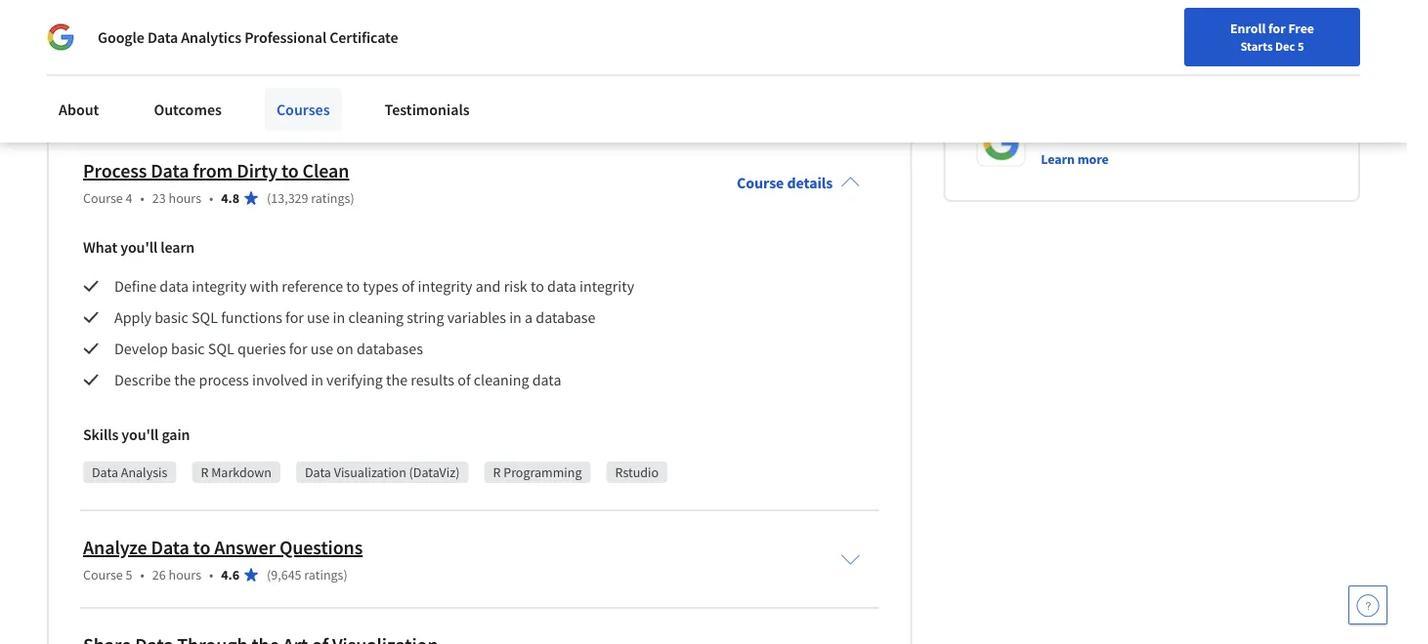 Task type: locate. For each thing, give the bounding box(es) containing it.
apply
[[114, 308, 151, 328]]

( down the dirty
[[267, 190, 271, 208]]

course left 3
[[83, 92, 123, 110]]

analyze
[[83, 536, 147, 561]]

data
[[160, 277, 189, 296], [547, 277, 576, 296], [532, 371, 561, 390]]

0 vertical spatial cleaning
[[348, 308, 404, 328]]

hours right the 25
[[169, 92, 201, 110]]

ratings down questions
[[304, 567, 343, 585]]

• for course 4 • 23 hours •
[[140, 190, 144, 208]]

0 horizontal spatial r
[[201, 465, 208, 482]]

1 horizontal spatial r
[[493, 465, 501, 482]]

analyze data to answer questions
[[83, 536, 363, 561]]

google image
[[47, 23, 74, 51]]

1 horizontal spatial cleaning
[[474, 371, 529, 390]]

the down databases
[[386, 371, 408, 390]]

in left a
[[509, 308, 522, 328]]

25
[[152, 92, 166, 110]]

4.8 for 17,586 ratings
[[221, 92, 239, 110]]

r left 'markdown'
[[201, 465, 208, 482]]

for down reference
[[285, 308, 304, 328]]

to right risk
[[531, 277, 544, 296]]

1 vertical spatial hours
[[169, 190, 201, 208]]

hours
[[169, 92, 201, 110], [169, 190, 201, 208], [169, 567, 201, 585]]

certificate
[[329, 27, 398, 47]]

for
[[1268, 20, 1286, 37], [195, 61, 218, 86], [285, 308, 304, 328], [289, 339, 307, 359]]

learn more button
[[1041, 150, 1109, 169]]

ratings for process data from dirty to clean
[[311, 190, 350, 208]]

1 vertical spatial sql
[[208, 339, 234, 359]]

data up the 23
[[151, 159, 189, 184]]

1 horizontal spatial integrity
[[418, 277, 473, 296]]

( for answer
[[267, 567, 271, 585]]

data for google
[[147, 27, 178, 47]]

verifying
[[326, 371, 383, 390]]

string
[[407, 308, 444, 328]]

2 r from the left
[[493, 465, 501, 482]]

to
[[281, 159, 299, 184], [346, 277, 360, 296], [531, 277, 544, 296], [193, 536, 210, 561]]

integrity up database
[[580, 277, 634, 296]]

1 horizontal spatial 5
[[1297, 38, 1304, 54]]

• for course 5 • 26 hours •
[[140, 567, 144, 585]]

course 3
[[83, 92, 132, 110]]

you'll for learn
[[120, 238, 157, 257]]

(
[[267, 92, 271, 110], [267, 190, 271, 208], [267, 567, 271, 585]]

5 right dec
[[1297, 38, 1304, 54]]

results
[[411, 371, 454, 390]]

the left process at the left of the page
[[174, 371, 196, 390]]

show notifications image
[[1199, 24, 1223, 48]]

0 horizontal spatial )
[[343, 567, 348, 585]]

1 vertical spatial basic
[[171, 339, 205, 359]]

data
[[147, 27, 178, 47], [152, 61, 191, 86], [151, 159, 189, 184], [92, 465, 118, 482], [305, 465, 331, 482], [151, 536, 189, 561]]

2 vertical spatial ratings
[[304, 567, 343, 585]]

2 vertical spatial (
[[267, 567, 271, 585]]

•
[[209, 92, 213, 110], [140, 190, 144, 208], [209, 190, 213, 208], [140, 567, 144, 585], [209, 567, 213, 585]]

) right 13,329 at the left of the page
[[350, 190, 354, 208]]

cleaning down define data integrity with reference to types of integrity and risk to data integrity
[[348, 308, 404, 328]]

process
[[83, 159, 147, 184]]

0 vertical spatial you'll
[[120, 238, 157, 257]]

integrity left the with
[[192, 277, 247, 296]]

0 vertical spatial basic
[[155, 308, 188, 328]]

0 vertical spatial )
[[350, 190, 354, 208]]

ratings right the 17,586
[[311, 92, 350, 110]]

2 vertical spatial hours
[[169, 567, 201, 585]]

gain
[[162, 425, 190, 445]]

basic right apply
[[155, 308, 188, 328]]

functions
[[221, 308, 282, 328]]

course left 4
[[83, 190, 123, 208]]

you'll left the gain
[[121, 425, 159, 445]]

of right 'results'
[[458, 371, 471, 390]]

sql up process at the left of the page
[[208, 339, 234, 359]]

use left the on
[[311, 339, 333, 359]]

ratings down clean
[[311, 190, 350, 208]]

1 vertical spatial you'll
[[121, 425, 159, 445]]

0 vertical spatial use
[[307, 308, 330, 328]]

you'll
[[120, 238, 157, 257], [121, 425, 159, 445]]

0 vertical spatial hours
[[169, 92, 201, 110]]

3 ( from the top
[[267, 567, 271, 585]]

( for dirty
[[267, 190, 271, 208]]

1 vertical spatial (
[[267, 190, 271, 208]]

r programming
[[493, 465, 582, 482]]

basic right develop
[[171, 339, 205, 359]]

3 hours from the top
[[169, 567, 201, 585]]

in right involved
[[311, 371, 323, 390]]

course
[[83, 92, 123, 110], [737, 173, 784, 193], [83, 190, 123, 208], [83, 567, 123, 585]]

4.8 down prepare data for exploration
[[221, 92, 239, 110]]

of
[[402, 277, 415, 296], [458, 371, 471, 390]]

2 4.8 from the top
[[221, 190, 239, 208]]

1 vertical spatial of
[[458, 371, 471, 390]]

2 ( from the top
[[267, 190, 271, 208]]

what
[[83, 238, 117, 257]]

from
[[193, 159, 233, 184]]

• left 26
[[140, 567, 144, 585]]

hours right 26
[[169, 567, 201, 585]]

0 vertical spatial 5
[[1297, 38, 1304, 54]]

sql
[[192, 308, 218, 328], [208, 339, 234, 359]]

4.8 down process data from dirty to clean link
[[221, 190, 239, 208]]

2 horizontal spatial integrity
[[580, 277, 634, 296]]

( 17,586 ratings
[[267, 92, 350, 110]]

the
[[174, 371, 196, 390], [386, 371, 408, 390]]

4.6
[[221, 567, 239, 585]]

0 horizontal spatial of
[[402, 277, 415, 296]]

learn more
[[1041, 151, 1109, 168]]

( down exploration
[[267, 92, 271, 110]]

r for r markdown
[[201, 465, 208, 482]]

None search field
[[278, 12, 601, 51]]

you'll left learn
[[120, 238, 157, 257]]

cleaning
[[348, 308, 404, 328], [474, 371, 529, 390]]

data down skills
[[92, 465, 118, 482]]

1 horizontal spatial of
[[458, 371, 471, 390]]

( down answer
[[267, 567, 271, 585]]

enroll
[[1230, 20, 1266, 37]]

hours right the 23
[[169, 190, 201, 208]]

1 vertical spatial use
[[311, 339, 333, 359]]

1 4.8 from the top
[[221, 92, 239, 110]]

( 13,329 ratings )
[[267, 190, 354, 208]]

data up database
[[547, 277, 576, 296]]

data right define
[[160, 277, 189, 296]]

1 horizontal spatial the
[[386, 371, 408, 390]]

1 the from the left
[[174, 371, 196, 390]]

0 vertical spatial 4.8
[[221, 92, 239, 110]]

integrity up string
[[418, 277, 473, 296]]

data up 25 hours •
[[152, 61, 191, 86]]

apply basic sql functions for use in cleaning string variables in a database
[[114, 308, 596, 328]]

3 integrity from the left
[[580, 277, 634, 296]]

data visualization (dataviz)
[[305, 465, 460, 482]]

1 vertical spatial ratings
[[311, 190, 350, 208]]

free
[[1288, 20, 1314, 37]]

integrity
[[192, 277, 247, 296], [418, 277, 473, 296], [580, 277, 634, 296]]

9,645
[[271, 567, 301, 585]]

course left details
[[737, 173, 784, 193]]

1 vertical spatial cleaning
[[474, 371, 529, 390]]

1 horizontal spatial )
[[350, 190, 354, 208]]

r left programming at the bottom of the page
[[493, 465, 501, 482]]

cleaning down variables
[[474, 371, 529, 390]]

r for r programming
[[493, 465, 501, 482]]

• right 4
[[140, 190, 144, 208]]

course down analyze
[[83, 567, 123, 585]]

process
[[199, 371, 249, 390]]

0 vertical spatial sql
[[192, 308, 218, 328]]

1 ( from the top
[[267, 92, 271, 110]]

starts
[[1240, 38, 1273, 54]]

coursera image
[[23, 16, 148, 47]]

sql left the functions
[[192, 308, 218, 328]]

analysis
[[121, 465, 167, 482]]

0 vertical spatial (
[[267, 92, 271, 110]]

4.8
[[221, 92, 239, 110], [221, 190, 239, 208]]

dirty
[[237, 159, 278, 184]]

• left "4.6"
[[209, 567, 213, 585]]

develop
[[114, 339, 168, 359]]

use down reference
[[307, 308, 330, 328]]

2 hours from the top
[[169, 190, 201, 208]]

process data from dirty to clean link
[[83, 159, 349, 184]]

0 horizontal spatial the
[[174, 371, 196, 390]]

menu item
[[1053, 20, 1179, 83]]

5 left 26
[[126, 567, 132, 585]]

testimonials
[[385, 100, 470, 119]]

4.8 for 13,329 ratings
[[221, 190, 239, 208]]

use for in
[[307, 308, 330, 328]]

for up 25 hours •
[[195, 61, 218, 86]]

rstudio
[[615, 465, 659, 482]]

about
[[59, 100, 99, 119]]

basic
[[155, 308, 188, 328], [171, 339, 205, 359]]

data for analyze
[[151, 536, 189, 561]]

of right types
[[402, 277, 415, 296]]

1 hours from the top
[[169, 92, 201, 110]]

data up 26
[[151, 536, 189, 561]]

1 r from the left
[[201, 465, 208, 482]]

for up dec
[[1268, 20, 1286, 37]]

and
[[476, 277, 501, 296]]

0 horizontal spatial integrity
[[192, 277, 247, 296]]

data down a
[[532, 371, 561, 390]]

offered
[[976, 69, 1039, 93]]

1 vertical spatial )
[[343, 567, 348, 585]]

data right 'google'
[[147, 27, 178, 47]]

r
[[201, 465, 208, 482], [493, 465, 501, 482]]

• down prepare data for exploration
[[209, 92, 213, 110]]

in
[[333, 308, 345, 328], [509, 308, 522, 328], [311, 371, 323, 390]]

5 inside enroll for free starts dec 5
[[1297, 38, 1304, 54]]

for up involved
[[289, 339, 307, 359]]

(dataviz)
[[409, 465, 460, 482]]

use
[[307, 308, 330, 328], [311, 339, 333, 359]]

markdown
[[211, 465, 272, 482]]

1 vertical spatial 5
[[126, 567, 132, 585]]

1 vertical spatial 4.8
[[221, 190, 239, 208]]

testimonials link
[[373, 88, 481, 131]]

to up 13,329 at the left of the page
[[281, 159, 299, 184]]

) down questions
[[343, 567, 348, 585]]

in up the on
[[333, 308, 345, 328]]

course inside course details dropdown button
[[737, 173, 784, 193]]

analytics
[[181, 27, 241, 47]]



Task type: vqa. For each thing, say whether or not it's contained in the screenshot.
list item
no



Task type: describe. For each thing, give the bounding box(es) containing it.
r markdown
[[201, 465, 272, 482]]

data analysis
[[92, 465, 167, 482]]

describe
[[114, 371, 171, 390]]

0 horizontal spatial cleaning
[[348, 308, 404, 328]]

0 vertical spatial of
[[402, 277, 415, 296]]

a
[[525, 308, 533, 328]]

describe the process involved in verifying the results of cleaning data
[[114, 371, 561, 390]]

learn
[[1041, 151, 1075, 168]]

1 integrity from the left
[[192, 277, 247, 296]]

analyze data to answer questions link
[[83, 536, 363, 561]]

data left 'visualization'
[[305, 465, 331, 482]]

about link
[[47, 88, 111, 131]]

25 hours •
[[152, 92, 213, 110]]

answer
[[214, 536, 276, 561]]

course 5 • 26 hours •
[[83, 567, 213, 585]]

23
[[152, 190, 166, 208]]

develop basic sql queries for use on databases
[[114, 339, 423, 359]]

2 the from the left
[[386, 371, 408, 390]]

to left answer
[[193, 536, 210, 561]]

enroll for free starts dec 5
[[1230, 20, 1314, 54]]

by
[[1043, 69, 1063, 93]]

prepare
[[83, 61, 149, 86]]

learn
[[161, 238, 195, 257]]

• down from
[[209, 190, 213, 208]]

0 horizontal spatial 5
[[126, 567, 132, 585]]

google data analytics professional certificate
[[98, 27, 398, 47]]

26
[[152, 567, 166, 585]]

dec
[[1275, 38, 1295, 54]]

1 horizontal spatial in
[[333, 308, 345, 328]]

more
[[1077, 151, 1109, 168]]

2 integrity from the left
[[418, 277, 473, 296]]

sql for functions
[[192, 308, 218, 328]]

databases
[[357, 339, 423, 359]]

( 9,645 ratings )
[[267, 567, 348, 585]]

professional
[[244, 27, 326, 47]]

0 horizontal spatial in
[[311, 371, 323, 390]]

prepare data for exploration link
[[83, 61, 318, 86]]

prepare data for exploration
[[83, 61, 318, 86]]

define data integrity with reference to types of integrity and risk to data integrity
[[114, 277, 634, 296]]

google
[[98, 27, 144, 47]]

variables
[[447, 308, 506, 328]]

data for prepare
[[152, 61, 191, 86]]

what you'll learn
[[83, 238, 195, 257]]

process data from dirty to clean
[[83, 159, 349, 184]]

offered by
[[976, 69, 1063, 93]]

skills
[[83, 425, 118, 445]]

help center image
[[1356, 594, 1380, 618]]

details
[[787, 173, 833, 193]]

for inside enroll for free starts dec 5
[[1268, 20, 1286, 37]]

outcomes link
[[142, 88, 233, 131]]

course details
[[737, 173, 833, 193]]

2 horizontal spatial in
[[509, 308, 522, 328]]

on
[[336, 339, 353, 359]]

skills you'll gain
[[83, 425, 190, 445]]

questions
[[279, 536, 363, 561]]

queries
[[237, 339, 286, 359]]

course for course 3
[[83, 92, 123, 110]]

basic for apply
[[155, 308, 188, 328]]

course for course 4 • 23 hours •
[[83, 190, 123, 208]]

risk
[[504, 277, 527, 296]]

) for process data from dirty to clean
[[350, 190, 354, 208]]

types
[[363, 277, 398, 296]]

visualization
[[334, 465, 406, 482]]

outcomes
[[154, 100, 222, 119]]

3
[[126, 92, 132, 110]]

4
[[126, 190, 132, 208]]

) for analyze data to answer questions
[[343, 567, 348, 585]]

course details button
[[721, 146, 876, 220]]

to left types
[[346, 277, 360, 296]]

course for course 5 • 26 hours •
[[83, 567, 123, 585]]

hours for to
[[169, 567, 201, 585]]

hours for from
[[169, 190, 201, 208]]

• for 25 hours •
[[209, 92, 213, 110]]

you'll for gain
[[121, 425, 159, 445]]

basic for develop
[[171, 339, 205, 359]]

sql for queries
[[208, 339, 234, 359]]

define
[[114, 277, 156, 296]]

use for on
[[311, 339, 333, 359]]

ratings for analyze data to answer questions
[[304, 567, 343, 585]]

data for process
[[151, 159, 189, 184]]

exploration
[[222, 61, 318, 86]]

with
[[250, 277, 279, 296]]

involved
[[252, 371, 308, 390]]

clean
[[302, 159, 349, 184]]

0 vertical spatial ratings
[[311, 92, 350, 110]]

programming
[[503, 465, 582, 482]]

course for course details
[[737, 173, 784, 193]]

courses
[[276, 100, 330, 119]]

course 4 • 23 hours •
[[83, 190, 213, 208]]

reference
[[282, 277, 343, 296]]

13,329
[[271, 190, 308, 208]]

database
[[536, 308, 596, 328]]

17,586
[[271, 92, 308, 110]]

courses link
[[265, 88, 342, 131]]



